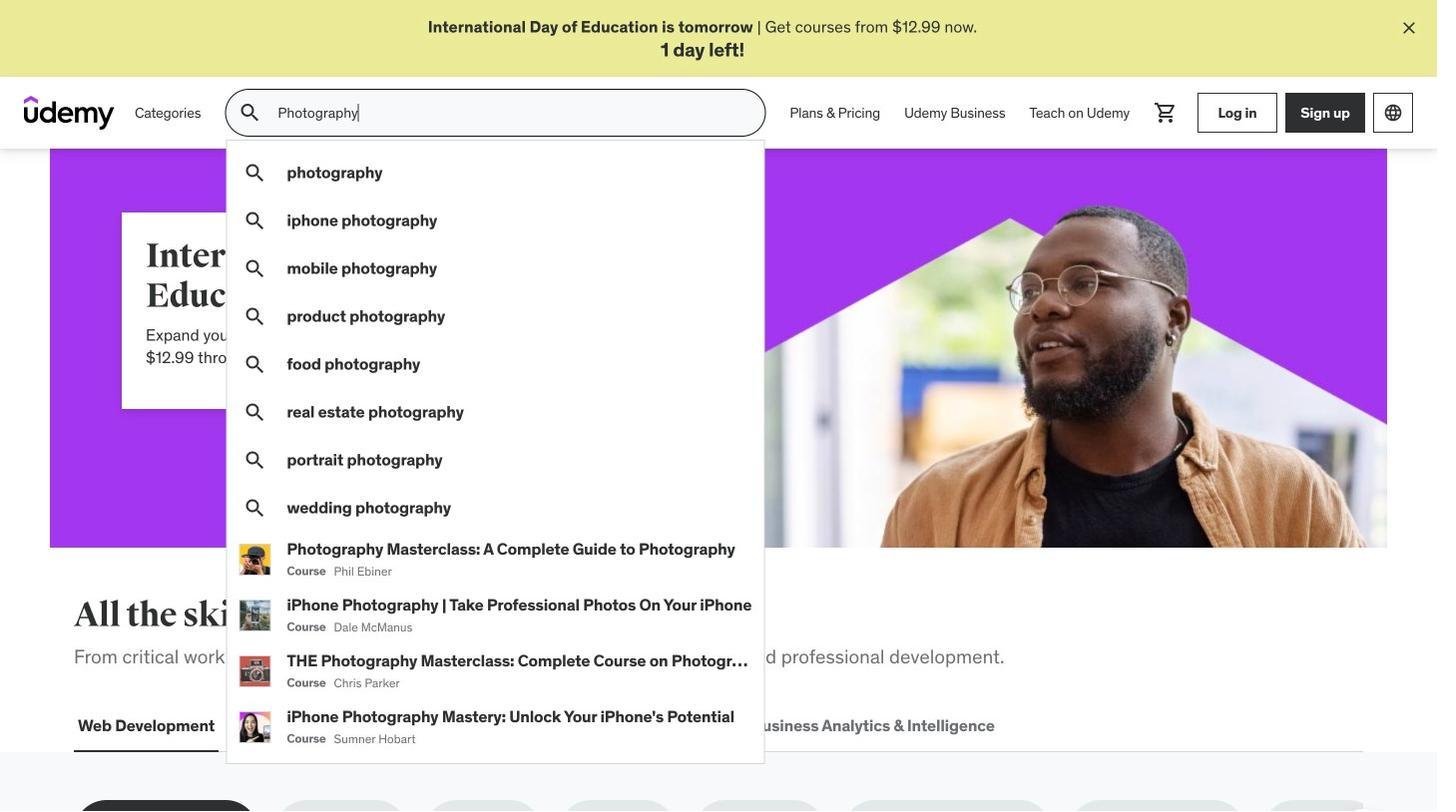 Task type: locate. For each thing, give the bounding box(es) containing it.
medium image
[[243, 209, 267, 233], [243, 353, 267, 377], [243, 401, 267, 425], [243, 449, 267, 473], [243, 497, 267, 521]]

1 vertical spatial medium image
[[243, 257, 267, 281]]

submit search image
[[238, 101, 262, 125]]

1 medium image from the top
[[243, 209, 267, 233]]

2 medium image from the top
[[243, 353, 267, 377]]

3 medium image from the top
[[243, 401, 267, 425]]

shopping cart with 0 items image
[[1154, 101, 1178, 125]]

medium image
[[243, 161, 267, 185], [243, 257, 267, 281], [243, 305, 267, 329]]

2 vertical spatial medium image
[[243, 305, 267, 329]]

0 vertical spatial medium image
[[243, 161, 267, 185]]

2 medium image from the top
[[243, 257, 267, 281]]

choose a language image
[[1384, 103, 1404, 123]]

1 medium image from the top
[[243, 161, 267, 185]]

4 medium image from the top
[[243, 449, 267, 473]]



Task type: vqa. For each thing, say whether or not it's contained in the screenshot.
fourth medium image from the top
yes



Task type: describe. For each thing, give the bounding box(es) containing it.
udemy image
[[24, 96, 115, 130]]

3 medium image from the top
[[243, 305, 267, 329]]

Search for anything text field
[[274, 96, 741, 130]]

5 medium image from the top
[[243, 497, 267, 521]]

close image
[[1400, 18, 1420, 38]]



